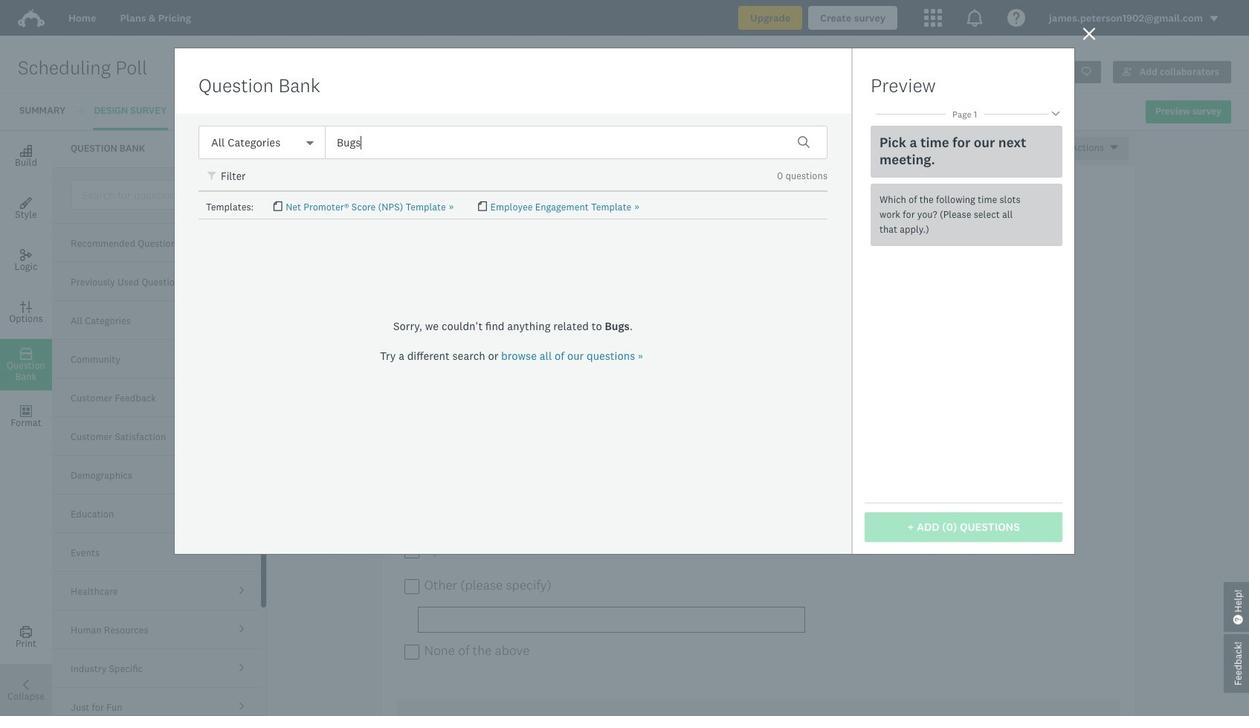 Task type: vqa. For each thing, say whether or not it's contained in the screenshot.
1st Folders ICON from the top of the page
no



Task type: describe. For each thing, give the bounding box(es) containing it.
1 products icon image from the left
[[924, 9, 942, 27]]

Search for questions text field
[[71, 180, 260, 210]]

2 products icon image from the left
[[966, 9, 984, 27]]

Other (please specify) text field
[[418, 607, 805, 633]]

Search SurveyMonkey Question Bank text field
[[325, 126, 828, 159]]

help icon image
[[1008, 9, 1026, 27]]



Task type: locate. For each thing, give the bounding box(es) containing it.
surveymonkey logo image
[[18, 9, 45, 28]]

1 horizontal spatial products icon image
[[966, 9, 984, 27]]

products icon image
[[924, 9, 942, 27], [966, 9, 984, 27]]

0 horizontal spatial products icon image
[[924, 9, 942, 27]]

icon   xjtfe image
[[207, 171, 218, 182]]



